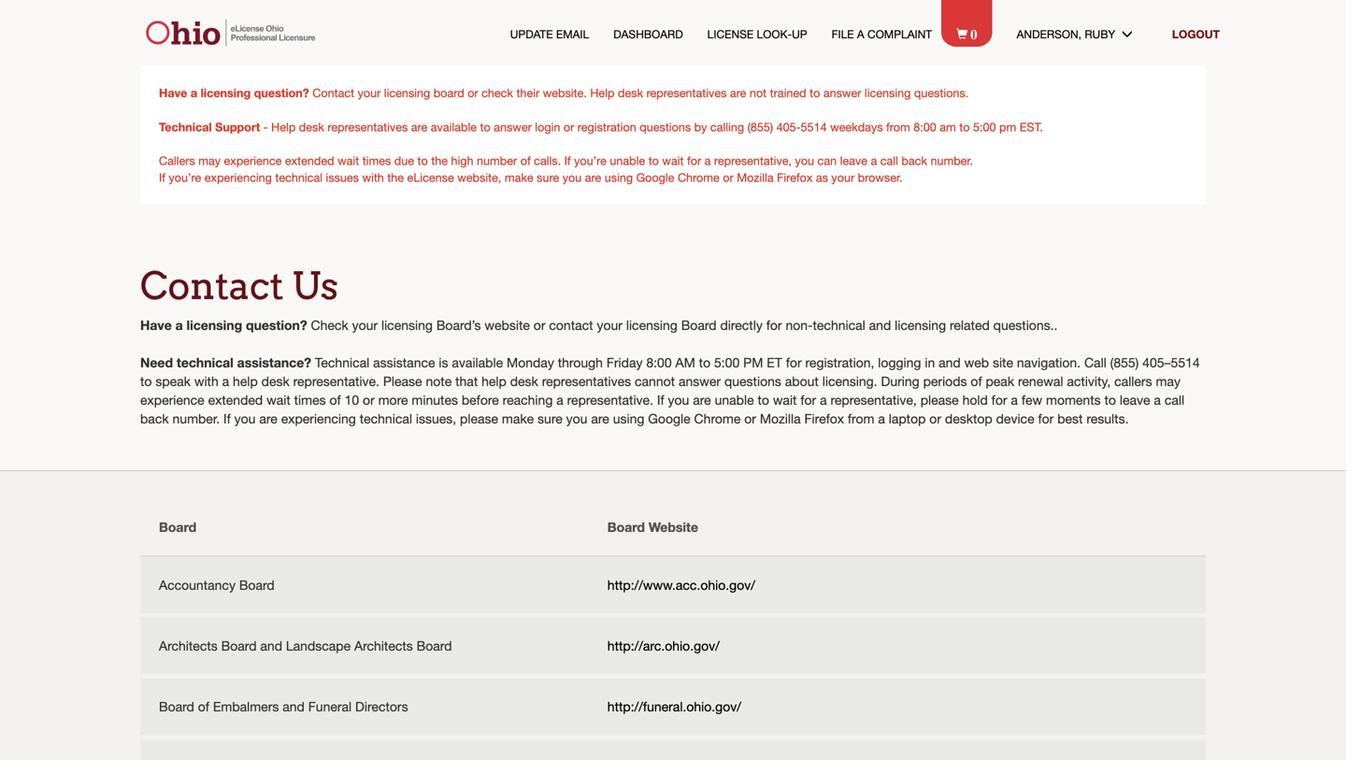 Task type: describe. For each thing, give the bounding box(es) containing it.
technical support - help desk representatives are available to answer login or registration questions by calling (855) 405-5514 weekdays from 8:00 am to 5:00 pm est.
[[159, 120, 1044, 134]]

experience inside technical assistance is available monday through friday 8:00 am to 5:00 pm et for registration, logging in and web site navigation. call (855) 405–5514 to speak with a help desk representative. please note that help desk representatives cannot answer questions about licensing. during periods of peak renewal activity, callers may experience extended wait times of 10 or more minutes before reaching a representative. if you are unable to wait for a representative, please hold for a few moments to leave a call back number. if you are experiencing technical issues, please make sure you are using google chrome or mozilla firefox from a laptop or desktop device for best results.
[[140, 392, 205, 408]]

1 vertical spatial please
[[460, 411, 498, 426]]

1 help from the left
[[233, 374, 258, 389]]

8:00 inside technical assistance is available monday through friday 8:00 am to 5:00 pm et for registration, logging in and web site navigation. call (855) 405–5514 to speak with a help desk representative. please note that help desk representatives cannot answer questions about licensing. during periods of peak renewal activity, callers may experience extended wait times of 10 or more minutes before reaching a representative. if you are unable to wait for a representative, please hold for a few moments to leave a call back number. if you are experiencing technical issues, please make sure you are using google chrome or mozilla firefox from a laptop or desktop device for best results.
[[647, 355, 672, 370]]

if down the cannot
[[657, 392, 665, 408]]

assistance
[[373, 355, 435, 370]]

related
[[950, 318, 990, 333]]

wait up issues
[[338, 154, 359, 167]]

by
[[695, 120, 707, 134]]

questions inside technical assistance is available monday through friday 8:00 am to 5:00 pm et for registration, logging in and web site navigation. call (855) 405–5514 to speak with a help desk representative. please note that help desk representatives cannot answer questions about licensing. during periods of peak renewal activity, callers may experience extended wait times of 10 or more minutes before reaching a representative. if you are unable to wait for a representative, please hold for a few moments to leave a call back number. if you are experiencing technical issues, please make sure you are using google chrome or mozilla firefox from a laptop or desktop device for best results.
[[725, 374, 782, 389]]

friday
[[607, 355, 643, 370]]

licensing up friday
[[626, 318, 678, 333]]

and left funeral
[[283, 699, 305, 715]]

are down through
[[591, 411, 610, 426]]

if right 'calls.'
[[565, 154, 571, 167]]

up
[[792, 27, 808, 41]]

2 help from the left
[[482, 374, 507, 389]]

to inside have a licensing question? contact your licensing board or check their website. help desk representatives are not trained to answer licensing questions.
[[810, 86, 821, 100]]

contact us
[[140, 263, 339, 309]]

may inside technical assistance is available monday through friday 8:00 am to 5:00 pm et for registration, logging in and web site navigation. call (855) 405–5514 to speak with a help desk representative. please note that help desk representatives cannot answer questions about licensing. during periods of peak renewal activity, callers may experience extended wait times of 10 or more minutes before reaching a representative. if you are unable to wait for a representative, please hold for a few moments to leave a call back number. if you are experiencing technical issues, please make sure you are using google chrome or mozilla firefox from a laptop or desktop device for best results.
[[1156, 374, 1181, 389]]

chrome inside technical assistance is available monday through friday 8:00 am to 5:00 pm et for registration, logging in and web site navigation. call (855) 405–5514 to speak with a help desk representative. please note that help desk representatives cannot answer questions about licensing. during periods of peak renewal activity, callers may experience extended wait times of 10 or more minutes before reaching a representative. if you are unable to wait for a representative, please hold for a few moments to leave a call back number. if you are experiencing technical issues, please make sure you are using google chrome or mozilla firefox from a laptop or desktop device for best results.
[[694, 411, 741, 426]]

file a complaint
[[832, 27, 933, 41]]

us
[[292, 263, 339, 309]]

high
[[451, 154, 474, 167]]

a left the laptop
[[878, 411, 886, 426]]

a down need technical assistance?
[[222, 374, 229, 389]]

look-
[[757, 27, 792, 41]]

dashboard link
[[614, 26, 683, 42]]

representative, inside the callers may experience extended wait times due to the high number of calls. if you're unable to wait for a representative, you can leave a call back number. if you're experiencing technical issues with the elicense website, make sure you are using google chrome or mozilla firefox as your browser.
[[714, 154, 792, 167]]

ruby
[[1085, 27, 1116, 41]]

a down 'licensing.'
[[820, 392, 827, 408]]

times inside technical assistance is available monday through friday 8:00 am to 5:00 pm et for registration, logging in and web site navigation. call (855) 405–5514 to speak with a help desk representative. please note that help desk representatives cannot answer questions about licensing. during periods of peak renewal activity, callers may experience extended wait times of 10 or more minutes before reaching a representative. if you are unable to wait for a representative, please hold for a few moments to leave a call back number. if you are experiencing technical issues, please make sure you are using google chrome or mozilla firefox from a laptop or desktop device for best results.
[[294, 392, 326, 408]]

unable inside the callers may experience extended wait times due to the high number of calls. if you're unable to wait for a representative, you can leave a call back number. if you're experiencing technical issues with the elicense website, make sure you are using google chrome or mozilla firefox as your browser.
[[610, 154, 646, 167]]

extended inside technical assistance is available monday through friday 8:00 am to 5:00 pm et for registration, logging in and web site navigation. call (855) 405–5514 to speak with a help desk representative. please note that help desk representatives cannot answer questions about licensing. during periods of peak renewal activity, callers may experience extended wait times of 10 or more minutes before reaching a representative. if you are unable to wait for a representative, please hold for a few moments to leave a call back number. if you are experiencing technical issues, please make sure you are using google chrome or mozilla firefox from a laptop or desktop device for best results.
[[208, 392, 263, 408]]

available inside technical assistance is available monday through friday 8:00 am to 5:00 pm et for registration, logging in and web site navigation. call (855) 405–5514 to speak with a help desk representative. please note that help desk representatives cannot answer questions about licensing. during periods of peak renewal activity, callers may experience extended wait times of 10 or more minutes before reaching a representative. if you are unable to wait for a representative, please hold for a few moments to leave a call back number. if you are experiencing technical issues, please make sure you are using google chrome or mozilla firefox from a laptop or desktop device for best results.
[[452, 355, 503, 370]]

you down technical support - help desk representatives are available to answer login or registration questions by calling (855) 405-5514 weekdays from 8:00 am to 5:00 pm est.
[[563, 171, 582, 184]]

representatives inside technical assistance is available monday through friday 8:00 am to 5:00 pm et for registration, logging in and web site navigation. call (855) 405–5514 to speak with a help desk representative. please note that help desk representatives cannot answer questions about licensing. during periods of peak renewal activity, callers may experience extended wait times of 10 or more minutes before reaching a representative. if you are unable to wait for a representative, please hold for a few moments to leave a call back number. if you are experiencing technical issues, please make sure you are using google chrome or mozilla firefox from a laptop or desktop device for best results.
[[542, 374, 631, 389]]

am
[[940, 120, 957, 134]]

http://funeral.ohio.gov/
[[608, 699, 742, 715]]

if down need technical assistance?
[[223, 411, 231, 426]]

technical assistance is available monday through friday 8:00 am to 5:00 pm et for registration, logging in and web site navigation. call (855) 405–5514 to speak with a help desk representative. please note that help desk representatives cannot answer questions about licensing. during periods of peak renewal activity, callers may experience extended wait times of 10 or more minutes before reaching a representative. if you are unable to wait for a representative, please hold for a few moments to leave a call back number. if you are experiencing technical issues, please make sure you are using google chrome or mozilla firefox from a laptop or desktop device for best results.
[[140, 355, 1201, 426]]

licensing left board
[[384, 86, 430, 100]]

5:00 inside technical assistance is available monday through friday 8:00 am to 5:00 pm et for registration, logging in and web site navigation. call (855) 405–5514 to speak with a help desk representative. please note that help desk representatives cannot answer questions about licensing. during periods of peak renewal activity, callers may experience extended wait times of 10 or more minutes before reaching a representative. if you are unable to wait for a representative, please hold for a few moments to leave a call back number. if you are experiencing technical issues, please make sure you are using google chrome or mozilla firefox from a laptop or desktop device for best results.
[[715, 355, 740, 370]]

licensing up assistance
[[382, 318, 433, 333]]

not
[[750, 86, 767, 100]]

and inside technical assistance is available monday through friday 8:00 am to 5:00 pm et for registration, logging in and web site navigation. call (855) 405–5514 to speak with a help desk representative. please note that help desk representatives cannot answer questions about licensing. during periods of peak renewal activity, callers may experience extended wait times of 10 or more minutes before reaching a representative. if you are unable to wait for a representative, please hold for a few moments to leave a call back number. if you are experiencing technical issues, please make sure you are using google chrome or mozilla firefox from a laptop or desktop device for best results.
[[939, 355, 961, 370]]

and left landscape
[[260, 638, 282, 654]]

funeral
[[308, 699, 352, 715]]

leave inside technical assistance is available monday through friday 8:00 am to 5:00 pm et for registration, logging in and web site navigation. call (855) 405–5514 to speak with a help desk representative. please note that help desk representatives cannot answer questions about licensing. during periods of peak renewal activity, callers may experience extended wait times of 10 or more minutes before reaching a representative. if you are unable to wait for a representative, please hold for a few moments to leave a call back number. if you are experiencing technical issues, please make sure you are using google chrome or mozilla firefox from a laptop or desktop device for best results.
[[1120, 392, 1151, 408]]

update
[[510, 27, 553, 41]]

for down "about"
[[801, 392, 817, 408]]

are inside have a licensing question? contact your licensing board or check their website. help desk representatives are not trained to answer licensing questions.
[[730, 86, 747, 100]]

unable inside technical assistance is available monday through friday 8:00 am to 5:00 pm et for registration, logging in and web site navigation. call (855) 405–5514 to speak with a help desk representative. please note that help desk representatives cannot answer questions about licensing. during periods of peak renewal activity, callers may experience extended wait times of 10 or more minutes before reaching a representative. if you are unable to wait for a representative, please hold for a few moments to leave a call back number. if you are experiencing technical issues, please make sure you are using google chrome or mozilla firefox from a laptop or desktop device for best results.
[[715, 392, 754, 408]]

1 horizontal spatial the
[[431, 154, 448, 167]]

questions inside technical support - help desk representatives are available to answer login or registration questions by calling (855) 405-5514 weekdays from 8:00 am to 5:00 pm est.
[[640, 120, 691, 134]]

browser.
[[858, 171, 903, 184]]

1 vertical spatial representative.
[[567, 392, 654, 408]]

callers
[[1115, 374, 1153, 389]]

weekdays
[[831, 120, 883, 134]]

a up callers
[[191, 86, 197, 100]]

are down am
[[693, 392, 711, 408]]

(855) inside technical support - help desk representatives are available to answer login or registration questions by calling (855) 405-5514 weekdays from 8:00 am to 5:00 pm est.
[[748, 120, 774, 134]]

website
[[485, 318, 530, 333]]

or right 10
[[363, 392, 375, 408]]

need
[[140, 355, 173, 370]]

or inside the callers may experience extended wait times due to the high number of calls. if you're unable to wait for a representative, you can leave a call back number. if you're experiencing technical issues with the elicense website, make sure you are using google chrome or mozilla firefox as your browser.
[[723, 171, 734, 184]]

question? for check
[[246, 318, 307, 333]]

of inside the callers may experience extended wait times due to the high number of calls. if you're unable to wait for a representative, you can leave a call back number. if you're experiencing technical issues with the elicense website, make sure you are using google chrome or mozilla firefox as your browser.
[[521, 154, 531, 167]]

pm
[[744, 355, 764, 370]]

login
[[535, 120, 561, 134]]

of down web
[[971, 374, 983, 389]]

more
[[378, 392, 408, 408]]

web
[[965, 355, 990, 370]]

due
[[394, 154, 414, 167]]

am
[[676, 355, 696, 370]]

monday
[[507, 355, 554, 370]]

http://www.acc.ohio.gov/ link
[[608, 578, 756, 593]]

make inside technical assistance is available monday through friday 8:00 am to 5:00 pm et for registration, logging in and web site navigation. call (855) 405–5514 to speak with a help desk representative. please note that help desk representatives cannot answer questions about licensing. during periods of peak renewal activity, callers may experience extended wait times of 10 or more minutes before reaching a representative. if you are unable to wait for a representative, please hold for a few moments to leave a call back number. if you are experiencing technical issues, please make sure you are using google chrome or mozilla firefox from a laptop or desktop device for best results.
[[502, 411, 534, 426]]

have a licensing question? check your licensing board's website or contact your licensing board directly for non-technical and licensing related questions..
[[140, 318, 1058, 333]]

license look-up
[[708, 27, 808, 41]]

number. inside the callers may experience extended wait times due to the high number of calls. if you're unable to wait for a representative, you can leave a call back number. if you're experiencing technical issues with the elicense website, make sure you are using google chrome or mozilla firefox as your browser.
[[931, 154, 974, 167]]

5:00 inside technical support - help desk representatives are available to answer login or registration questions by calling (855) 405-5514 weekdays from 8:00 am to 5:00 pm est.
[[974, 120, 996, 134]]

your right the contact
[[597, 318, 623, 333]]

a down by on the top
[[705, 154, 711, 167]]

support
[[215, 120, 260, 134]]

your inside the callers may experience extended wait times due to the high number of calls. if you're unable to wait for a representative, you can leave a call back number. if you're experiencing technical issues with the elicense website, make sure you are using google chrome or mozilla firefox as your browser.
[[832, 171, 855, 184]]

number. inside technical assistance is available monday through friday 8:00 am to 5:00 pm et for registration, logging in and web site navigation. call (855) 405–5514 to speak with a help desk representative. please note that help desk representatives cannot answer questions about licensing. during periods of peak renewal activity, callers may experience extended wait times of 10 or more minutes before reaching a representative. if you are unable to wait for a representative, please hold for a few moments to leave a call back number. if you are experiencing technical issues, please make sure you are using google chrome or mozilla firefox from a laptop or desktop device for best results.
[[173, 411, 220, 426]]

405–5514
[[1143, 355, 1201, 370]]

best
[[1058, 411, 1083, 426]]

licensing up weekdays
[[865, 86, 911, 100]]

have for have a licensing question? check your licensing board's website or contact your licensing board directly for non-technical and licensing related questions..
[[140, 318, 172, 333]]

leave inside the callers may experience extended wait times due to the high number of calls. if you're unable to wait for a representative, you can leave a call back number. if you're experiencing technical issues with the elicense website, make sure you are using google chrome or mozilla firefox as your browser.
[[840, 154, 868, 167]]

registration
[[578, 120, 637, 134]]

licensing.
[[823, 374, 878, 389]]

for down peak
[[992, 392, 1008, 408]]

speak
[[156, 374, 191, 389]]

moments
[[1047, 392, 1101, 408]]

5514
[[801, 120, 827, 134]]

from inside technical assistance is available monday through friday 8:00 am to 5:00 pm et for registration, logging in and web site navigation. call (855) 405–5514 to speak with a help desk representative. please note that help desk representatives cannot answer questions about licensing. during periods of peak renewal activity, callers may experience extended wait times of 10 or more minutes before reaching a representative. if you are unable to wait for a representative, please hold for a few moments to leave a call back number. if you are experiencing technical issues, please make sure you are using google chrome or mozilla firefox from a laptop or desktop device for best results.
[[848, 411, 875, 426]]

answer inside have a licensing question? contact your licensing board or check their website. help desk representatives are not trained to answer licensing questions.
[[824, 86, 862, 100]]

website
[[649, 520, 699, 535]]

of left 10
[[330, 392, 341, 408]]

available inside technical support - help desk representatives are available to answer login or registration questions by calling (855) 405-5514 weekdays from 8:00 am to 5:00 pm est.
[[431, 120, 477, 134]]

0 vertical spatial please
[[921, 392, 959, 408]]

registration,
[[806, 355, 875, 370]]

you down through
[[566, 411, 588, 426]]

call
[[1085, 355, 1107, 370]]

are down assistance?
[[259, 411, 278, 426]]

update email link
[[510, 26, 589, 42]]

landscape
[[286, 638, 351, 654]]

back inside technical assistance is available monday through friday 8:00 am to 5:00 pm et for registration, logging in and web site navigation. call (855) 405–5514 to speak with a help desk representative. please note that help desk representatives cannot answer questions about licensing. during periods of peak renewal activity, callers may experience extended wait times of 10 or more minutes before reaching a representative. if you are unable to wait for a representative, please hold for a few moments to leave a call back number. if you are experiencing technical issues, please make sure you are using google chrome or mozilla firefox from a laptop or desktop device for best results.
[[140, 411, 169, 426]]

desk up reaching
[[510, 374, 539, 389]]

mozilla inside the callers may experience extended wait times due to the high number of calls. if you're unable to wait for a representative, you can leave a call back number. if you're experiencing technical issues with the elicense website, make sure you are using google chrome or mozilla firefox as your browser.
[[737, 171, 774, 184]]

or left the contact
[[534, 318, 546, 333]]

contact
[[549, 318, 593, 333]]

logging
[[878, 355, 922, 370]]

board
[[434, 86, 465, 100]]

reaching
[[503, 392, 553, 408]]

accountancy
[[159, 578, 236, 593]]

update email
[[510, 27, 589, 41]]

note
[[426, 374, 452, 389]]

a up speak
[[175, 318, 183, 333]]

of left embalmers
[[198, 699, 209, 715]]

elicense
[[407, 171, 454, 184]]

experience inside the callers may experience extended wait times due to the high number of calls. if you're unable to wait for a representative, you can leave a call back number. if you're experiencing technical issues with the elicense website, make sure you are using google chrome or mozilla firefox as your browser.
[[224, 154, 282, 167]]

check
[[311, 318, 349, 333]]

google inside the callers may experience extended wait times due to the high number of calls. if you're unable to wait for a representative, you can leave a call back number. if you're experiencing technical issues with the elicense website, make sure you are using google chrome or mozilla firefox as your browser.
[[637, 171, 675, 184]]

can
[[818, 154, 837, 167]]

calling
[[711, 120, 745, 134]]

file a complaint link
[[832, 26, 933, 42]]

mozilla inside technical assistance is available monday through friday 8:00 am to 5:00 pm et for registration, logging in and web site navigation. call (855) 405–5514 to speak with a help desk representative. please note that help desk representatives cannot answer questions about licensing. during periods of peak renewal activity, callers may experience extended wait times of 10 or more minutes before reaching a representative. if you are unable to wait for a representative, please hold for a few moments to leave a call back number. if you are experiencing technical issues, please make sure you are using google chrome or mozilla firefox from a laptop or desktop device for best results.
[[760, 411, 801, 426]]

logout link
[[1173, 27, 1220, 41]]

menu down image
[[1122, 28, 1148, 39]]

through
[[558, 355, 603, 370]]

for right et
[[786, 355, 802, 370]]

0
[[971, 24, 978, 41]]

or down pm on the right top
[[745, 411, 757, 426]]

accountancy board
[[159, 578, 275, 593]]

times inside the callers may experience extended wait times due to the high number of calls. if you're unable to wait for a representative, you can leave a call back number. if you're experiencing technical issues with the elicense website, make sure you are using google chrome or mozilla firefox as your browser.
[[363, 154, 391, 167]]

if down callers
[[159, 171, 166, 184]]

technical up registration,
[[813, 318, 866, 333]]

as
[[816, 171, 829, 184]]

call inside the callers may experience extended wait times due to the high number of calls. if you're unable to wait for a representative, you can leave a call back number. if you're experiencing technical issues with the elicense website, make sure you are using google chrome or mozilla firefox as your browser.
[[881, 154, 899, 167]]

technical inside technical assistance is available monday through friday 8:00 am to 5:00 pm et for registration, logging in and web site navigation. call (855) 405–5514 to speak with a help desk representative. please note that help desk representatives cannot answer questions about licensing. during periods of peak renewal activity, callers may experience extended wait times of 10 or more minutes before reaching a representative. if you are unable to wait for a representative, please hold for a few moments to leave a call back number. if you are experiencing technical issues, please make sure you are using google chrome or mozilla firefox from a laptop or desktop device for best results.
[[360, 411, 412, 426]]

help inside have a licensing question? contact your licensing board or check their website. help desk representatives are not trained to answer licensing questions.
[[590, 86, 615, 100]]

have a licensing question? contact your licensing board or check their website. help desk representatives are not trained to answer licensing questions.
[[159, 86, 969, 100]]

directly
[[721, 318, 763, 333]]

1 architects from the left
[[159, 638, 218, 654]]

file
[[832, 27, 854, 41]]

issues,
[[416, 411, 457, 426]]

make inside the callers may experience extended wait times due to the high number of calls. if you're unable to wait for a representative, you can leave a call back number. if you're experiencing technical issues with the elicense website, make sure you are using google chrome or mozilla firefox as your browser.
[[505, 171, 534, 184]]

renewal
[[1018, 374, 1064, 389]]

-
[[264, 120, 268, 134]]

your inside have a licensing question? contact your licensing board or check their website. help desk representatives are not trained to answer licensing questions.
[[358, 86, 381, 100]]

your right check
[[352, 318, 378, 333]]

navigation.
[[1017, 355, 1081, 370]]

firefox inside the callers may experience extended wait times due to the high number of calls. if you're unable to wait for a representative, you can leave a call back number. if you're experiencing technical issues with the elicense website, make sure you are using google chrome or mozilla firefox as your browser.
[[777, 171, 813, 184]]

wait down technical support - help desk representatives are available to answer login or registration questions by calling (855) 405-5514 weekdays from 8:00 am to 5:00 pm est.
[[663, 154, 684, 167]]

answer inside technical support - help desk representatives are available to answer login or registration questions by calling (855) 405-5514 weekdays from 8:00 am to 5:00 pm est.
[[494, 120, 532, 134]]



Task type: locate. For each thing, give the bounding box(es) containing it.
device
[[997, 411, 1035, 426]]

a right reaching
[[557, 392, 564, 408]]

2 architects from the left
[[354, 638, 413, 654]]

licensing up support
[[201, 86, 251, 100]]

technical for support
[[159, 120, 212, 134]]

1 horizontal spatial help
[[590, 86, 615, 100]]

0 vertical spatial answer
[[824, 86, 862, 100]]

for inside the callers may experience extended wait times due to the high number of calls. if you're unable to wait for a representative, you can leave a call back number. if you're experiencing technical issues with the elicense website, make sure you are using google chrome or mozilla firefox as your browser.
[[687, 154, 702, 167]]

during
[[881, 374, 920, 389]]

0 horizontal spatial the
[[387, 171, 404, 184]]

1 vertical spatial back
[[140, 411, 169, 426]]

1 vertical spatial mozilla
[[760, 411, 801, 426]]

0 vertical spatial (855)
[[748, 120, 774, 134]]

with
[[362, 171, 384, 184], [194, 374, 219, 389]]

call up browser.
[[881, 154, 899, 167]]

google inside technical assistance is available monday through friday 8:00 am to 5:00 pm et for registration, logging in and web site navigation. call (855) 405–5514 to speak with a help desk representative. please note that help desk representatives cannot answer questions about licensing. during periods of peak renewal activity, callers may experience extended wait times of 10 or more minutes before reaching a representative. if you are unable to wait for a representative, please hold for a few moments to leave a call back number. if you are experiencing technical issues, please make sure you are using google chrome or mozilla firefox from a laptop or desktop device for best results.
[[648, 411, 691, 426]]

extended
[[285, 154, 334, 167], [208, 392, 263, 408]]

0 horizontal spatial answer
[[494, 120, 532, 134]]

unable down registration
[[610, 154, 646, 167]]

is
[[439, 355, 448, 370]]

using inside the callers may experience extended wait times due to the high number of calls. if you're unable to wait for a representative, you can leave a call back number. if you're experiencing technical issues with the elicense website, make sure you are using google chrome or mozilla firefox as your browser.
[[605, 171, 633, 184]]

firefox
[[777, 171, 813, 184], [805, 411, 845, 426]]

0 horizontal spatial back
[[140, 411, 169, 426]]

available up that
[[452, 355, 503, 370]]

extended down need technical assistance?
[[208, 392, 263, 408]]

back up browser.
[[902, 154, 928, 167]]

you down the cannot
[[668, 392, 690, 408]]

0 horizontal spatial 5:00
[[715, 355, 740, 370]]

5:00
[[974, 120, 996, 134], [715, 355, 740, 370]]

representatives
[[647, 86, 727, 100], [328, 120, 408, 134], [542, 374, 631, 389]]

back inside the callers may experience extended wait times due to the high number of calls. if you're unable to wait for a representative, you can leave a call back number. if you're experiencing technical issues with the elicense website, make sure you are using google chrome or mozilla firefox as your browser.
[[902, 154, 928, 167]]

5:00 left pm on the right top
[[715, 355, 740, 370]]

1 horizontal spatial answer
[[679, 374, 721, 389]]

0 vertical spatial chrome
[[678, 171, 720, 184]]

0 vertical spatial experiencing
[[205, 171, 272, 184]]

sure inside the callers may experience extended wait times due to the high number of calls. if you're unable to wait for a representative, you can leave a call back number. if you're experiencing technical issues with the elicense website, make sure you are using google chrome or mozilla firefox as your browser.
[[537, 171, 559, 184]]

question?
[[254, 86, 309, 100], [246, 318, 307, 333]]

website.
[[543, 86, 587, 100]]

1 vertical spatial from
[[848, 411, 875, 426]]

assistance?
[[237, 355, 311, 370]]

0 horizontal spatial representative.
[[293, 374, 380, 389]]

questions..
[[994, 318, 1058, 333]]

0 horizontal spatial you're
[[169, 171, 201, 184]]

licensing up in on the top right of the page
[[895, 318, 947, 333]]

need technical assistance?
[[140, 355, 311, 370]]

times
[[363, 154, 391, 167], [294, 392, 326, 408]]

leave
[[840, 154, 868, 167], [1120, 392, 1151, 408]]

0 horizontal spatial 8:00
[[647, 355, 672, 370]]

architects down accountancy
[[159, 638, 218, 654]]

1 vertical spatial chrome
[[694, 411, 741, 426]]

and up the logging
[[869, 318, 892, 333]]

(855) inside technical assistance is available monday through friday 8:00 am to 5:00 pm et for registration, logging in and web site navigation. call (855) 405–5514 to speak with a help desk representative. please note that help desk representatives cannot answer questions about licensing. during periods of peak renewal activity, callers may experience extended wait times of 10 or more minutes before reaching a representative. if you are unable to wait for a representative, please hold for a few moments to leave a call back number. if you are experiencing technical issues, please make sure you are using google chrome or mozilla firefox from a laptop or desktop device for best results.
[[1111, 355, 1139, 370]]

1 vertical spatial question?
[[246, 318, 307, 333]]

extended inside the callers may experience extended wait times due to the high number of calls. if you're unable to wait for a representative, you can leave a call back number. if you're experiencing technical issues with the elicense website, make sure you are using google chrome or mozilla firefox as your browser.
[[285, 154, 334, 167]]

1 horizontal spatial with
[[362, 171, 384, 184]]

http://arc.ohio.gov/
[[608, 638, 720, 654]]

desk inside have a licensing question? contact your licensing board or check their website. help desk representatives are not trained to answer licensing questions.
[[618, 86, 643, 100]]

board
[[681, 318, 717, 333], [159, 520, 197, 535], [608, 520, 645, 535], [239, 578, 275, 593], [221, 638, 257, 654], [417, 638, 452, 654], [159, 699, 194, 715]]

please
[[383, 374, 422, 389]]

make
[[505, 171, 534, 184], [502, 411, 534, 426]]

number
[[477, 154, 517, 167]]

license
[[708, 27, 754, 41]]

elicense ohio professional licensure image
[[139, 19, 326, 47]]

0 horizontal spatial may
[[198, 154, 221, 167]]

you down need technical assistance?
[[234, 411, 256, 426]]

representative. up 10
[[293, 374, 380, 389]]

1 horizontal spatial representative,
[[831, 392, 917, 408]]

1 vertical spatial you're
[[169, 171, 201, 184]]

1 horizontal spatial architects
[[354, 638, 413, 654]]

0 horizontal spatial unable
[[610, 154, 646, 167]]

google down registration
[[637, 171, 675, 184]]

licensing up need technical assistance?
[[187, 318, 242, 333]]

with right issues
[[362, 171, 384, 184]]

or right login
[[564, 120, 575, 134]]

1 horizontal spatial please
[[921, 392, 959, 408]]

callers
[[159, 154, 195, 167]]

1 horizontal spatial contact
[[313, 86, 355, 100]]

few
[[1022, 392, 1043, 408]]

chrome down by on the top
[[678, 171, 720, 184]]

sure
[[537, 171, 559, 184], [538, 411, 563, 426]]

wait down assistance?
[[267, 392, 291, 408]]

times left 10
[[294, 392, 326, 408]]

hold
[[963, 392, 988, 408]]

are inside technical support - help desk representatives are available to answer login or registration questions by calling (855) 405-5514 weekdays from 8:00 am to 5:00 pm est.
[[411, 120, 428, 134]]

1 vertical spatial google
[[648, 411, 691, 426]]

technical up speak
[[177, 355, 234, 370]]

0 horizontal spatial number.
[[173, 411, 220, 426]]

representatives inside have a licensing question? contact your licensing board or check their website. help desk representatives are not trained to answer licensing questions.
[[647, 86, 727, 100]]

1 vertical spatial have
[[140, 318, 172, 333]]

desk inside technical support - help desk representatives are available to answer login or registration questions by calling (855) 405-5514 weekdays from 8:00 am to 5:00 pm est.
[[299, 120, 324, 134]]

anderson, ruby link
[[1017, 26, 1148, 42]]

anderson,
[[1017, 27, 1082, 41]]

may inside the callers may experience extended wait times due to the high number of calls. if you're unable to wait for a representative, you can leave a call back number. if you're experiencing technical issues with the elicense website, make sure you are using google chrome or mozilla firefox as your browser.
[[198, 154, 221, 167]]

please down periods
[[921, 392, 959, 408]]

1 vertical spatial leave
[[1120, 392, 1151, 408]]

your left board
[[358, 86, 381, 100]]

1 horizontal spatial 8:00
[[914, 120, 937, 134]]

firefox down "about"
[[805, 411, 845, 426]]

or right the laptop
[[930, 411, 942, 426]]

0 vertical spatial representative,
[[714, 154, 792, 167]]

1 vertical spatial unable
[[715, 392, 754, 408]]

chrome inside the callers may experience extended wait times due to the high number of calls. if you're unable to wait for a representative, you can leave a call back number. if you're experiencing technical issues with the elicense website, make sure you are using google chrome or mozilla firefox as your browser.
[[678, 171, 720, 184]]

representatives down through
[[542, 374, 631, 389]]

0 vertical spatial help
[[590, 86, 615, 100]]

1 horizontal spatial representative.
[[567, 392, 654, 408]]

for down few
[[1039, 411, 1054, 426]]

or inside technical support - help desk representatives are available to answer login or registration questions by calling (855) 405-5514 weekdays from 8:00 am to 5:00 pm est.
[[564, 120, 575, 134]]

about
[[785, 374, 819, 389]]

1 vertical spatial using
[[613, 411, 645, 426]]

0 horizontal spatial representatives
[[328, 120, 408, 134]]

laptop
[[889, 411, 926, 426]]

desk up registration
[[618, 86, 643, 100]]

with inside the callers may experience extended wait times due to the high number of calls. if you're unable to wait for a representative, you can leave a call back number. if you're experiencing technical issues with the elicense website, make sure you are using google chrome or mozilla firefox as your browser.
[[362, 171, 384, 184]]

complaint
[[868, 27, 933, 41]]

1 vertical spatial questions
[[725, 374, 782, 389]]

extended up issues
[[285, 154, 334, 167]]

or right board
[[468, 86, 478, 100]]

1 vertical spatial representative,
[[831, 392, 917, 408]]

are left not
[[730, 86, 747, 100]]

that
[[456, 374, 478, 389]]

1 horizontal spatial you're
[[574, 154, 607, 167]]

wait down "about"
[[773, 392, 797, 408]]

1 vertical spatial may
[[1156, 374, 1181, 389]]

0 vertical spatial technical
[[159, 120, 212, 134]]

0 horizontal spatial times
[[294, 392, 326, 408]]

for down by on the top
[[687, 154, 702, 167]]

1 vertical spatial contact
[[140, 263, 284, 309]]

sure inside technical assistance is available monday through friday 8:00 am to 5:00 pm et for registration, logging in and web site navigation. call (855) 405–5514 to speak with a help desk representative. please note that help desk representatives cannot answer questions about licensing. during periods of peak renewal activity, callers may experience extended wait times of 10 or more minutes before reaching a representative. if you are unable to wait for a representative, please hold for a few moments to leave a call back number. if you are experiencing technical issues, please make sure you are using google chrome or mozilla firefox from a laptop or desktop device for best results.
[[538, 411, 563, 426]]

logout
[[1173, 27, 1220, 41]]

license look-up link
[[708, 26, 808, 42]]

of left 'calls.'
[[521, 154, 531, 167]]

experiencing inside technical assistance is available monday through friday 8:00 am to 5:00 pm et for registration, logging in and web site navigation. call (855) 405–5514 to speak with a help desk representative. please note that help desk representatives cannot answer questions about licensing. during periods of peak renewal activity, callers may experience extended wait times of 10 or more minutes before reaching a representative. if you are unable to wait for a representative, please hold for a few moments to leave a call back number. if you are experiencing technical issues, please make sure you are using google chrome or mozilla firefox from a laptop or desktop device for best results.
[[281, 411, 356, 426]]

non-
[[786, 318, 813, 333]]

representatives up by on the top
[[647, 86, 727, 100]]

1 vertical spatial make
[[502, 411, 534, 426]]

mozilla down "about"
[[760, 411, 801, 426]]

0 link
[[957, 24, 993, 42]]

0 horizontal spatial call
[[881, 154, 899, 167]]

number. down speak
[[173, 411, 220, 426]]

0 vertical spatial from
[[887, 120, 911, 134]]

issues
[[326, 171, 359, 184]]

email
[[556, 27, 589, 41]]

a left few
[[1011, 392, 1018, 408]]

1 vertical spatial sure
[[538, 411, 563, 426]]

representative, down 'licensing.'
[[831, 392, 917, 408]]

1 vertical spatial extended
[[208, 392, 263, 408]]

using down the cannot
[[613, 411, 645, 426]]

a up browser.
[[871, 154, 877, 167]]

cannot
[[635, 374, 675, 389]]

help inside technical support - help desk representatives are available to answer login or registration questions by calling (855) 405-5514 weekdays from 8:00 am to 5:00 pm est.
[[271, 120, 296, 134]]

are up due
[[411, 120, 428, 134]]

1 vertical spatial 5:00
[[715, 355, 740, 370]]

0 horizontal spatial experiencing
[[205, 171, 272, 184]]

0 horizontal spatial architects
[[159, 638, 218, 654]]

1 vertical spatial with
[[194, 374, 219, 389]]

0 vertical spatial 5:00
[[974, 120, 996, 134]]

architects board and landscape architects board
[[159, 638, 452, 654]]

1 horizontal spatial extended
[[285, 154, 334, 167]]

1 horizontal spatial may
[[1156, 374, 1181, 389]]

1 vertical spatial times
[[294, 392, 326, 408]]

help down need technical assistance?
[[233, 374, 258, 389]]

contact inside have a licensing question? contact your licensing board or check their website. help desk representatives are not trained to answer licensing questions.
[[313, 86, 355, 100]]

answer inside technical assistance is available monday through friday 8:00 am to 5:00 pm et for registration, logging in and web site navigation. call (855) 405–5514 to speak with a help desk representative. please note that help desk representatives cannot answer questions about licensing. during periods of peak renewal activity, callers may experience extended wait times of 10 or more minutes before reaching a representative. if you are unable to wait for a representative, please hold for a few moments to leave a call back number. if you are experiencing technical issues, please make sure you are using google chrome or mozilla firefox from a laptop or desktop device for best results.
[[679, 374, 721, 389]]

0 horizontal spatial help
[[271, 120, 296, 134]]

technical down the "more"
[[360, 411, 412, 426]]

experiencing down support
[[205, 171, 272, 184]]

experiencing
[[205, 171, 272, 184], [281, 411, 356, 426]]

with inside technical assistance is available monday through friday 8:00 am to 5:00 pm et for registration, logging in and web site navigation. call (855) 405–5514 to speak with a help desk representative. please note that help desk representatives cannot answer questions about licensing. during periods of peak renewal activity, callers may experience extended wait times of 10 or more minutes before reaching a representative. if you are unable to wait for a representative, please hold for a few moments to leave a call back number. if you are experiencing technical issues, please make sure you are using google chrome or mozilla firefox from a laptop or desktop device for best results.
[[194, 374, 219, 389]]

question? for contact
[[254, 86, 309, 100]]

0 vertical spatial with
[[362, 171, 384, 184]]

dashboard
[[614, 27, 683, 41]]

1 vertical spatial available
[[452, 355, 503, 370]]

0 vertical spatial number.
[[931, 154, 974, 167]]

0 horizontal spatial technical
[[159, 120, 212, 134]]

1 vertical spatial technical
[[315, 355, 370, 370]]

0 vertical spatial using
[[605, 171, 633, 184]]

desktop
[[945, 411, 993, 426]]

anderson, ruby
[[1017, 27, 1122, 41]]

questions
[[640, 120, 691, 134], [725, 374, 782, 389]]

if
[[565, 154, 571, 167], [159, 171, 166, 184], [657, 392, 665, 408], [223, 411, 231, 426]]

help up before
[[482, 374, 507, 389]]

technical left issues
[[275, 171, 323, 184]]

to
[[810, 86, 821, 100], [480, 120, 491, 134], [960, 120, 970, 134], [418, 154, 428, 167], [649, 154, 659, 167], [699, 355, 711, 370], [140, 374, 152, 389], [758, 392, 770, 408], [1105, 392, 1117, 408]]

a
[[858, 27, 865, 41], [191, 86, 197, 100], [705, 154, 711, 167], [871, 154, 877, 167], [175, 318, 183, 333], [222, 374, 229, 389], [557, 392, 564, 408], [820, 392, 827, 408], [1011, 392, 1018, 408], [1154, 392, 1161, 408], [878, 411, 886, 426]]

0 vertical spatial question?
[[254, 86, 309, 100]]

using down registration
[[605, 171, 633, 184]]

1 vertical spatial experience
[[140, 392, 205, 408]]

you're down technical support - help desk representatives are available to answer login or registration questions by calling (855) 405-5514 weekdays from 8:00 am to 5:00 pm est.
[[574, 154, 607, 167]]

0 vertical spatial make
[[505, 171, 534, 184]]

sure down reaching
[[538, 411, 563, 426]]

representative, inside technical assistance is available monday through friday 8:00 am to 5:00 pm et for registration, logging in and web site navigation. call (855) 405–5514 to speak with a help desk representative. please note that help desk representatives cannot answer questions about licensing. during periods of peak renewal activity, callers may experience extended wait times of 10 or more minutes before reaching a representative. if you are unable to wait for a representative, please hold for a few moments to leave a call back number. if you are experiencing technical issues, please make sure you are using google chrome or mozilla firefox from a laptop or desktop device for best results.
[[831, 392, 917, 408]]

board's
[[437, 318, 481, 333]]

the up the elicense
[[431, 154, 448, 167]]

questions down pm on the right top
[[725, 374, 782, 389]]

you left the can
[[795, 154, 815, 167]]

are down technical support - help desk representatives are available to answer login or registration questions by calling (855) 405-5514 weekdays from 8:00 am to 5:00 pm est.
[[585, 171, 602, 184]]

experiencing inside the callers may experience extended wait times due to the high number of calls. if you're unable to wait for a representative, you can leave a call back number. if you're experiencing technical issues with the elicense website, make sure you are using google chrome or mozilla firefox as your browser.
[[205, 171, 272, 184]]

leave down the callers
[[1120, 392, 1151, 408]]

1 horizontal spatial representatives
[[542, 374, 631, 389]]

activity,
[[1067, 374, 1111, 389]]

have up callers
[[159, 86, 187, 100]]

pm
[[1000, 120, 1017, 134]]

sure down 'calls.'
[[537, 171, 559, 184]]

5:00 left pm at the right top of page
[[974, 120, 996, 134]]

for left non-
[[767, 318, 782, 333]]

call down 405–5514
[[1165, 392, 1185, 408]]

0 horizontal spatial questions
[[640, 120, 691, 134]]

2 vertical spatial representatives
[[542, 374, 631, 389]]

0 vertical spatial the
[[431, 154, 448, 167]]

firefox inside technical assistance is available monday through friday 8:00 am to 5:00 pm et for registration, logging in and web site navigation. call (855) 405–5514 to speak with a help desk representative. please note that help desk representatives cannot answer questions about licensing. during periods of peak renewal activity, callers may experience extended wait times of 10 or more minutes before reaching a representative. if you are unable to wait for a representative, please hold for a few moments to leave a call back number. if you are experiencing technical issues, please make sure you are using google chrome or mozilla firefox from a laptop or desktop device for best results.
[[805, 411, 845, 426]]

8:00 inside technical support - help desk representatives are available to answer login or registration questions by calling (855) 405-5514 weekdays from 8:00 am to 5:00 pm est.
[[914, 120, 937, 134]]

0 horizontal spatial extended
[[208, 392, 263, 408]]

1 horizontal spatial experiencing
[[281, 411, 356, 426]]

0 vertical spatial back
[[902, 154, 928, 167]]

1 vertical spatial call
[[1165, 392, 1185, 408]]

callers may experience extended wait times due to the high number of calls. if you're unable to wait for a representative, you can leave a call back number. if you're experiencing technical issues with the elicense website, make sure you are using google chrome or mozilla firefox as your browser.
[[159, 154, 974, 184]]

mozilla down calling
[[737, 171, 774, 184]]

in
[[925, 355, 935, 370]]

1 horizontal spatial leave
[[1120, 392, 1151, 408]]

0 vertical spatial times
[[363, 154, 391, 167]]

1 vertical spatial representatives
[[328, 120, 408, 134]]

are
[[730, 86, 747, 100], [411, 120, 428, 134], [585, 171, 602, 184], [693, 392, 711, 408], [259, 411, 278, 426], [591, 411, 610, 426]]

desk
[[618, 86, 643, 100], [299, 120, 324, 134], [262, 374, 290, 389], [510, 374, 539, 389]]

have for have a licensing question? contact your licensing board or check their website. help desk representatives are not trained to answer licensing questions.
[[159, 86, 187, 100]]

technical inside technical assistance is available monday through friday 8:00 am to 5:00 pm et for registration, logging in and web site navigation. call (855) 405–5514 to speak with a help desk representative. please note that help desk representatives cannot answer questions about licensing. during periods of peak renewal activity, callers may experience extended wait times of 10 or more minutes before reaching a representative. if you are unable to wait for a representative, please hold for a few moments to leave a call back number. if you are experiencing technical issues, please make sure you are using google chrome or mozilla firefox from a laptop or desktop device for best results.
[[315, 355, 370, 370]]

results.
[[1087, 411, 1129, 426]]

0 vertical spatial questions
[[640, 120, 691, 134]]

1 horizontal spatial technical
[[315, 355, 370, 370]]

or inside have a licensing question? contact your licensing board or check their website. help desk representatives are not trained to answer licensing questions.
[[468, 86, 478, 100]]

answer
[[824, 86, 862, 100], [494, 120, 532, 134], [679, 374, 721, 389]]

available
[[431, 120, 477, 134], [452, 355, 503, 370]]

architects up directors
[[354, 638, 413, 654]]

technical for assistance
[[315, 355, 370, 370]]

representative, down calling
[[714, 154, 792, 167]]

est.
[[1020, 120, 1044, 134]]

representatives up due
[[328, 120, 408, 134]]

help right -
[[271, 120, 296, 134]]

0 vertical spatial sure
[[537, 171, 559, 184]]

representatives inside technical support - help desk representatives are available to answer login or registration questions by calling (855) 405-5514 weekdays from 8:00 am to 5:00 pm est.
[[328, 120, 408, 134]]

you're
[[574, 154, 607, 167], [169, 171, 201, 184]]

a right file at the top right of the page
[[858, 27, 865, 41]]

1 horizontal spatial (855)
[[1111, 355, 1139, 370]]

from inside technical support - help desk representatives are available to answer login or registration questions by calling (855) 405-5514 weekdays from 8:00 am to 5:00 pm est.
[[887, 120, 911, 134]]

are inside the callers may experience extended wait times due to the high number of calls. if you're unable to wait for a representative, you can leave a call back number. if you're experiencing technical issues with the elicense website, make sure you are using google chrome or mozilla firefox as your browser.
[[585, 171, 602, 184]]

technical inside the callers may experience extended wait times due to the high number of calls. if you're unable to wait for a representative, you can leave a call back number. if you're experiencing technical issues with the elicense website, make sure you are using google chrome or mozilla firefox as your browser.
[[275, 171, 323, 184]]

desk down assistance?
[[262, 374, 290, 389]]

2 horizontal spatial representatives
[[647, 86, 727, 100]]

0 vertical spatial extended
[[285, 154, 334, 167]]

0 vertical spatial unable
[[610, 154, 646, 167]]

available down board
[[431, 120, 477, 134]]

0 vertical spatial representative.
[[293, 374, 380, 389]]

experience down speak
[[140, 392, 205, 408]]

0 horizontal spatial contact
[[140, 263, 284, 309]]

405-
[[777, 120, 801, 134]]

with down need technical assistance?
[[194, 374, 219, 389]]

unable down pm on the right top
[[715, 392, 754, 408]]

contact up issues
[[313, 86, 355, 100]]

google
[[637, 171, 675, 184], [648, 411, 691, 426]]

0 vertical spatial firefox
[[777, 171, 813, 184]]

using inside technical assistance is available monday through friday 8:00 am to 5:00 pm et for registration, logging in and web site navigation. call (855) 405–5514 to speak with a help desk representative. please note that help desk representatives cannot answer questions about licensing. during periods of peak renewal activity, callers may experience extended wait times of 10 or more minutes before reaching a representative. if you are unable to wait for a representative, please hold for a few moments to leave a call back number. if you are experiencing technical issues, please make sure you are using google chrome or mozilla firefox from a laptop or desktop device for best results.
[[613, 411, 645, 426]]

0 horizontal spatial representative,
[[714, 154, 792, 167]]

make down number
[[505, 171, 534, 184]]

minutes
[[412, 392, 458, 408]]

technical
[[275, 171, 323, 184], [813, 318, 866, 333], [177, 355, 234, 370], [360, 411, 412, 426]]

2 vertical spatial answer
[[679, 374, 721, 389]]

technical up 10
[[315, 355, 370, 370]]

the down due
[[387, 171, 404, 184]]

a down 405–5514
[[1154, 392, 1161, 408]]

call inside technical assistance is available monday through friday 8:00 am to 5:00 pm et for registration, logging in and web site navigation. call (855) 405–5514 to speak with a help desk representative. please note that help desk representatives cannot answer questions about licensing. during periods of peak renewal activity, callers may experience extended wait times of 10 or more minutes before reaching a representative. if you are unable to wait for a representative, please hold for a few moments to leave a call back number. if you are experiencing technical issues, please make sure you are using google chrome or mozilla firefox from a laptop or desktop device for best results.
[[1165, 392, 1185, 408]]

0 vertical spatial contact
[[313, 86, 355, 100]]

have up need
[[140, 318, 172, 333]]

number. down am
[[931, 154, 974, 167]]

you
[[795, 154, 815, 167], [563, 171, 582, 184], [668, 392, 690, 408], [234, 411, 256, 426], [566, 411, 588, 426]]

http://funeral.ohio.gov/ link
[[608, 699, 742, 715]]

from down 'licensing.'
[[848, 411, 875, 426]]

1 horizontal spatial help
[[482, 374, 507, 389]]

1 vertical spatial the
[[387, 171, 404, 184]]

1 horizontal spatial 5:00
[[974, 120, 996, 134]]

site
[[993, 355, 1014, 370]]

before
[[462, 392, 499, 408]]

1 vertical spatial firefox
[[805, 411, 845, 426]]

0 vertical spatial mozilla
[[737, 171, 774, 184]]

answer down am
[[679, 374, 721, 389]]

embalmers
[[213, 699, 279, 715]]

and
[[869, 318, 892, 333], [939, 355, 961, 370], [260, 638, 282, 654], [283, 699, 305, 715]]

0 horizontal spatial leave
[[840, 154, 868, 167]]

from
[[887, 120, 911, 134], [848, 411, 875, 426]]

0 vertical spatial experience
[[224, 154, 282, 167]]



Task type: vqa. For each thing, say whether or not it's contained in the screenshot.
click
no



